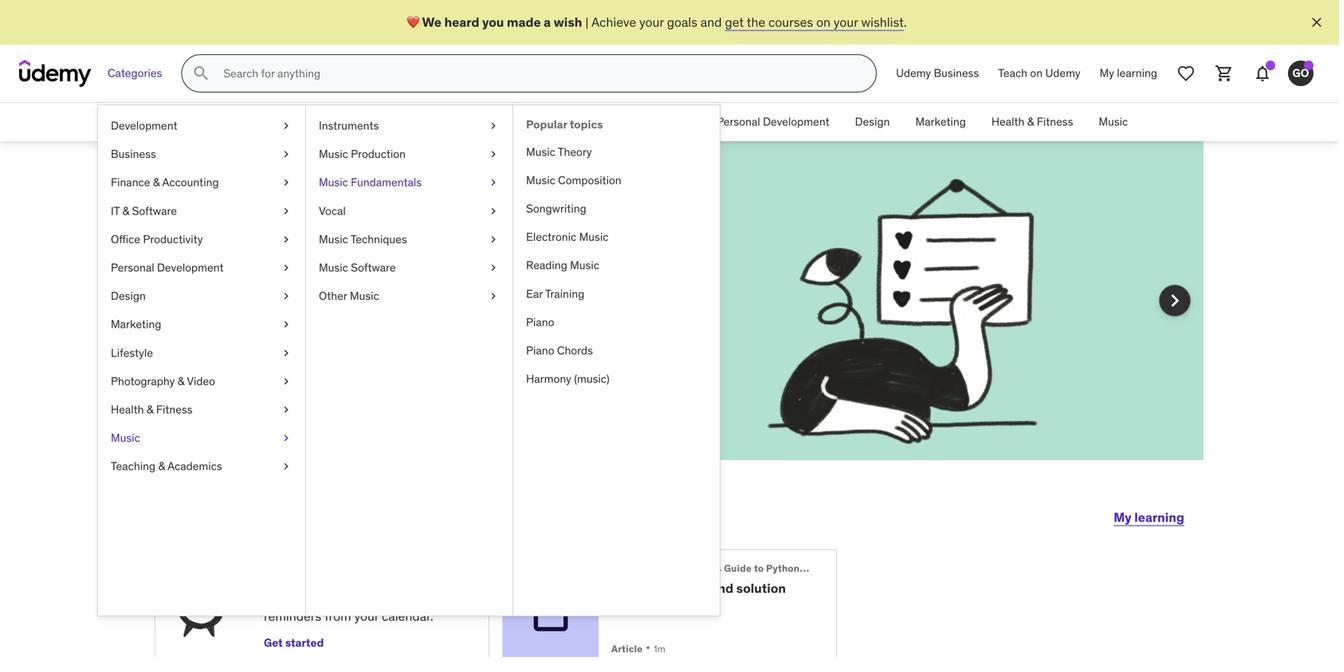 Task type: locate. For each thing, give the bounding box(es) containing it.
software for health & fitness
[[529, 115, 574, 129]]

courses up toward
[[412, 298, 457, 314]]

to
[[243, 298, 255, 314], [754, 562, 764, 575], [354, 566, 367, 582]]

0 vertical spatial software
[[529, 115, 574, 129]]

xsmall image for business
[[280, 146, 293, 162]]

xsmall image inside business link
[[280, 146, 293, 162]]

academics
[[168, 459, 222, 473]]

0 vertical spatial personal development link
[[704, 103, 843, 141]]

health & fitness for bottom health & fitness link
[[111, 402, 193, 417]]

your up 'goals.'
[[477, 298, 502, 314]]

❤️
[[407, 14, 420, 30]]

1 vertical spatial it & software
[[111, 204, 177, 218]]

heard
[[445, 14, 480, 30]]

udemy right teach
[[1046, 66, 1081, 80]]

fitness down photography & video
[[156, 402, 193, 417]]

day
[[334, 590, 354, 607]]

finance & accounting
[[374, 115, 482, 129], [111, 175, 219, 190]]

business link for health & fitness
[[291, 103, 361, 141]]

and down guide
[[711, 580, 734, 596]]

0 vertical spatial finance & accounting link
[[361, 103, 495, 141]]

make for you
[[341, 211, 429, 252]]

1 horizontal spatial health & fitness link
[[979, 103, 1086, 141]]

finance & accounting link for health & fitness
[[361, 103, 495, 141]]

development
[[763, 115, 830, 129], [111, 118, 177, 133], [157, 260, 224, 275]]

productivity
[[632, 115, 691, 129], [143, 232, 203, 246]]

made
[[507, 14, 541, 30]]

2 vertical spatial software
[[351, 260, 396, 275]]

office productivity link up the music composition link on the top of page
[[587, 103, 704, 141]]

songwriting
[[526, 201, 587, 216]]

0 horizontal spatial personal development
[[111, 260, 224, 275]]

fitness down teach on udemy link
[[1037, 115, 1074, 129]]

goals.
[[455, 316, 488, 332]]

time to make it come true.
[[212, 298, 366, 314]]

wishlist inside the 'get the courses on your wishlist'
[[212, 316, 255, 332]]

your left goals
[[640, 14, 664, 30]]

2 horizontal spatial get
[[408, 590, 429, 607]]

get up calendar.
[[408, 590, 429, 607]]

xsmall image inside lifestyle link
[[280, 345, 293, 361]]

finance for health & fitness
[[374, 115, 414, 129]]

udemy
[[896, 66, 931, 80], [1046, 66, 1081, 80]]

the
[[747, 14, 766, 30], [390, 298, 409, 314], [310, 316, 329, 332]]

0 vertical spatial office productivity link
[[587, 103, 704, 141]]

1 horizontal spatial get
[[366, 298, 387, 314]]

0 vertical spatial health & fitness
[[992, 115, 1074, 129]]

marketing link for health & fitness
[[903, 103, 979, 141]]

business up 'music production'
[[303, 115, 349, 129]]

2 vertical spatial and
[[711, 580, 734, 596]]

1 vertical spatial and
[[258, 316, 279, 332]]

on
[[817, 14, 831, 30], [1031, 66, 1043, 80], [460, 298, 474, 314]]

finance & accounting link up production at top
[[361, 103, 495, 141]]

get started
[[264, 636, 324, 650]]

& inside 'link'
[[158, 459, 165, 473]]

close image
[[1309, 14, 1325, 30]]

music fundamentals link
[[306, 168, 513, 197]]

2 horizontal spatial software
[[529, 115, 574, 129]]

0 vertical spatial productivity
[[632, 115, 691, 129]]

get up and take the first step toward your goals.
[[366, 298, 387, 314]]

it & software
[[508, 115, 574, 129], [111, 204, 177, 218]]

1 horizontal spatial marketing
[[916, 115, 966, 129]]

0 horizontal spatial get
[[264, 636, 283, 650]]

lifestyle link
[[98, 339, 305, 367]]

accounting for lifestyle
[[162, 175, 219, 190]]

0 vertical spatial business
[[934, 66, 979, 80]]

and inside carousel element
[[258, 316, 279, 332]]

finance & accounting down development link
[[111, 175, 219, 190]]

your down adds on the left
[[354, 608, 379, 625]]

1 horizontal spatial office productivity link
[[587, 103, 704, 141]]

0 horizontal spatial the
[[310, 316, 329, 332]]

python
[[766, 562, 800, 575]]

goals
[[667, 14, 698, 30]]

0 vertical spatial get
[[366, 298, 387, 314]]

office productivity for lifestyle
[[111, 232, 203, 246]]

xsmall image inside personal development link
[[280, 260, 293, 276]]

photography & video
[[111, 374, 215, 388]]

xsmall image inside vocal link
[[487, 203, 500, 219]]

homework
[[630, 580, 708, 596]]

0 vertical spatial marketing
[[916, 115, 966, 129]]

personal development link for health & fitness
[[704, 103, 843, 141]]

1 vertical spatial business
[[303, 115, 349, 129]]

get left started
[[264, 636, 283, 650]]

0 horizontal spatial personal
[[111, 260, 154, 275]]

1 horizontal spatial make
[[341, 211, 429, 252]]

learning
[[1117, 66, 1158, 80], [1135, 509, 1185, 525]]

teaching & academics link
[[98, 452, 305, 481]]

finance & accounting for lifestyle
[[111, 175, 219, 190]]

marketing up lifestyle
[[111, 317, 161, 331]]

music
[[1099, 115, 1128, 129], [526, 145, 556, 159], [319, 147, 348, 161], [526, 173, 556, 187], [319, 175, 348, 190], [579, 230, 609, 244], [319, 232, 348, 246], [570, 258, 600, 272], [319, 260, 348, 275], [350, 289, 379, 303], [111, 431, 140, 445]]

marketing for lifestyle
[[111, 317, 161, 331]]

other music link
[[306, 282, 513, 310]]

1 horizontal spatial finance & accounting
[[374, 115, 482, 129]]

0 horizontal spatial a
[[435, 211, 454, 252]]

productivity up music theory link on the top
[[632, 115, 691, 129]]

xsmall image inside teaching & academics 'link'
[[280, 459, 293, 474]]

get inside the 'get the courses on your wishlist'
[[366, 298, 387, 314]]

finance & accounting link
[[361, 103, 495, 141], [98, 168, 305, 197]]

accounting down development link
[[162, 175, 219, 190]]

accounting up music production link
[[426, 115, 482, 129]]

xsmall image for music fundamentals
[[487, 175, 500, 190]]

on inside the 'get the courses on your wishlist'
[[460, 298, 474, 314]]

a left wish
[[544, 14, 551, 30]]

1 vertical spatial piano
[[526, 343, 555, 358]]

ear
[[526, 286, 543, 301]]

my
[[1100, 66, 1115, 80], [1114, 509, 1132, 525]]

accounting
[[426, 115, 482, 129], [162, 175, 219, 190]]

1 vertical spatial office productivity link
[[98, 225, 305, 254]]

1 horizontal spatial finance & accounting link
[[361, 103, 495, 141]]

music link
[[1086, 103, 1141, 141], [98, 424, 305, 452]]

you left "made"
[[482, 14, 504, 30]]

electronic music
[[526, 230, 609, 244]]

finance
[[374, 115, 414, 129], [111, 175, 150, 190]]

to right the 'time'
[[354, 566, 367, 582]]

xsmall image inside music techniques link
[[487, 232, 500, 247]]

0 vertical spatial music link
[[1086, 103, 1141, 141]]

1 horizontal spatial the
[[390, 298, 409, 314]]

health & fitness down photography
[[111, 402, 193, 417]]

0 horizontal spatial health & fitness link
[[98, 395, 305, 424]]

wishlist image
[[1177, 64, 1196, 83]]

piano for piano chords
[[526, 343, 555, 358]]

1 horizontal spatial marketing link
[[903, 103, 979, 141]]

xsmall image for development
[[280, 118, 293, 134]]

start
[[220, 498, 282, 531]]

2 piano from the top
[[526, 343, 555, 358]]

health & fitness link down teach on udemy link
[[979, 103, 1086, 141]]

the up toward
[[390, 298, 409, 314]]

health & fitness link down video
[[98, 395, 305, 424]]

office for lifestyle
[[111, 232, 140, 246]]

0 horizontal spatial marketing
[[111, 317, 161, 331]]

marketing link for lifestyle
[[98, 310, 305, 339]]

productivity for health & fitness
[[632, 115, 691, 129]]

design for lifestyle
[[111, 289, 146, 303]]

a up music software "link"
[[435, 211, 454, 252]]

1 vertical spatial it & software link
[[98, 197, 305, 225]]

instruments link
[[306, 112, 513, 140]]

to inside the ultimate beginners guide to python programming 11. homework and solution
[[754, 562, 764, 575]]

1 vertical spatial health & fitness
[[111, 402, 193, 417]]

0 vertical spatial finance & accounting
[[374, 115, 482, 129]]

health & fitness
[[992, 115, 1074, 129], [111, 402, 193, 417]]

1 horizontal spatial udemy
[[1046, 66, 1081, 80]]

0 horizontal spatial productivity
[[143, 232, 203, 246]]

ear training
[[526, 286, 585, 301]]

office productivity link up time
[[98, 225, 305, 254]]

0 horizontal spatial accounting
[[162, 175, 219, 190]]

xsmall image inside music software "link"
[[487, 260, 500, 276]]

it
[[292, 298, 300, 314]]

1 horizontal spatial personal
[[717, 115, 760, 129]]

1 vertical spatial personal development link
[[98, 254, 305, 282]]

songwriting link
[[514, 195, 720, 223]]

1 vertical spatial office productivity
[[111, 232, 203, 246]]

0 vertical spatial you
[[482, 14, 504, 30]]

1 vertical spatial wishlist
[[212, 316, 255, 332]]

categories
[[108, 66, 162, 80]]

other
[[319, 289, 347, 303]]

1 vertical spatial the
[[390, 298, 409, 314]]

0 vertical spatial a
[[544, 14, 551, 30]]

0 horizontal spatial finance & accounting
[[111, 175, 219, 190]]

you up "music software" in the top of the page
[[276, 211, 334, 252]]

0 horizontal spatial software
[[132, 204, 177, 218]]

xsmall image inside music production link
[[487, 146, 500, 162]]

productivity left did
[[143, 232, 203, 246]]

the down come at the top left
[[310, 316, 329, 332]]

wishlist down time
[[212, 316, 255, 332]]

1 horizontal spatial it & software link
[[495, 103, 587, 141]]

article
[[612, 643, 643, 655]]

0 vertical spatial fitness
[[1037, 115, 1074, 129]]

get started button
[[264, 632, 324, 654]]

0 vertical spatial it
[[508, 115, 517, 129]]

1 horizontal spatial to
[[354, 566, 367, 582]]

finance & accounting link down development link
[[98, 168, 305, 197]]

0 horizontal spatial design link
[[98, 282, 305, 310]]

0 horizontal spatial music link
[[98, 424, 305, 452]]

piano down ear
[[526, 315, 555, 329]]

0 vertical spatial office productivity
[[599, 115, 691, 129]]

2 udemy from the left
[[1046, 66, 1081, 80]]

xsmall image for health & fitness
[[280, 402, 293, 417]]

take
[[282, 316, 307, 332]]

1 vertical spatial personal
[[111, 260, 154, 275]]

0 vertical spatial health & fitness link
[[979, 103, 1086, 141]]

1 vertical spatial marketing link
[[98, 310, 305, 339]]

1 vertical spatial design
[[111, 289, 146, 303]]

health down teach
[[992, 115, 1025, 129]]

and left get at the right of the page
[[701, 14, 722, 30]]

marketing down udemy business link
[[916, 115, 966, 129]]

development for health & fitness
[[763, 115, 830, 129]]

to right time
[[243, 298, 255, 314]]

wish?
[[212, 250, 306, 292]]

software
[[529, 115, 574, 129], [132, 204, 177, 218], [351, 260, 396, 275]]

1 vertical spatial a
[[435, 211, 454, 252]]

1 vertical spatial on
[[1031, 66, 1043, 80]]

next image
[[1163, 288, 1188, 313]]

0 horizontal spatial design
[[111, 289, 146, 303]]

1 horizontal spatial office
[[599, 115, 629, 129]]

electronic
[[526, 230, 577, 244]]

xsmall image inside other music link
[[487, 288, 500, 304]]

1 vertical spatial get
[[408, 590, 429, 607]]

to inside carousel element
[[243, 298, 255, 314]]

office
[[599, 115, 629, 129], [111, 232, 140, 246]]

0 vertical spatial learning
[[1117, 66, 1158, 80]]

health down photography
[[111, 402, 144, 417]]

1 horizontal spatial finance
[[374, 115, 414, 129]]

0 horizontal spatial health & fitness
[[111, 402, 193, 417]]

0 vertical spatial piano
[[526, 315, 555, 329]]

0 vertical spatial office
[[599, 115, 629, 129]]

business
[[934, 66, 979, 80], [303, 115, 349, 129], [111, 147, 156, 161]]

xsmall image inside music fundamentals link
[[487, 175, 500, 190]]

xsmall image inside photography & video link
[[280, 373, 293, 389]]

udemy down .
[[896, 66, 931, 80]]

music fundamentals element
[[513, 105, 720, 616]]

each
[[303, 590, 331, 607]]

0 vertical spatial design
[[855, 115, 890, 129]]

guide
[[724, 562, 752, 575]]

a
[[544, 14, 551, 30], [435, 211, 454, 252]]

1 udemy from the left
[[896, 66, 931, 80]]

2 horizontal spatial on
[[1031, 66, 1043, 80]]

finance & accounting up music production link
[[374, 115, 482, 129]]

xsmall image inside marketing link
[[280, 317, 293, 332]]

come
[[303, 298, 334, 314]]

topics
[[570, 117, 603, 132]]

make left it
[[258, 298, 289, 314]]

0 horizontal spatial it
[[111, 204, 120, 218]]

marketing link
[[903, 103, 979, 141], [98, 310, 305, 339]]

the ultimate beginners guide to python programming 11. homework and solution
[[612, 562, 867, 596]]

up.
[[388, 590, 405, 607]]

fitness
[[1037, 115, 1074, 129], [156, 402, 193, 417]]

1 horizontal spatial it
[[508, 115, 517, 129]]

and left take
[[258, 316, 279, 332]]

xsmall image for music
[[280, 430, 293, 446]]

your
[[640, 14, 664, 30], [834, 14, 858, 30], [477, 298, 502, 314], [427, 316, 452, 332], [354, 608, 379, 625]]

get inside button
[[264, 636, 283, 650]]

programming
[[802, 562, 867, 575]]

the right get at the right of the page
[[747, 14, 766, 30]]

business for lifestyle
[[111, 147, 156, 161]]

notifications image
[[1254, 64, 1273, 83]]

marketing link up video
[[98, 310, 305, 339]]

personal development for health & fitness
[[717, 115, 830, 129]]

health & fitness down teach on udemy link
[[992, 115, 1074, 129]]

0 vertical spatial design link
[[843, 103, 903, 141]]

business down development link
[[111, 147, 156, 161]]

1 piano from the top
[[526, 315, 555, 329]]

piano up 'harmony'
[[526, 343, 555, 358]]

0 vertical spatial accounting
[[426, 115, 482, 129]]

1 horizontal spatial office productivity
[[599, 115, 691, 129]]

get the courses on your wishlist link
[[212, 298, 502, 332]]

software inside "link"
[[351, 260, 396, 275]]

0 vertical spatial on
[[817, 14, 831, 30]]

office productivity link for lifestyle
[[98, 225, 305, 254]]

1 vertical spatial design link
[[98, 282, 305, 310]]

finance & accounting for health & fitness
[[374, 115, 482, 129]]

piano
[[526, 315, 555, 329], [526, 343, 555, 358]]

0 horizontal spatial to
[[243, 298, 255, 314]]

software for lifestyle
[[132, 204, 177, 218]]

0 horizontal spatial finance
[[111, 175, 150, 190]]

xsmall image for music production
[[487, 146, 500, 162]]

1 vertical spatial my learning
[[1114, 509, 1185, 525]]

0 horizontal spatial it & software link
[[98, 197, 305, 225]]

xsmall image inside instruments link
[[487, 118, 500, 134]]

xsmall image inside office productivity link
[[280, 232, 293, 247]]

personal development
[[717, 115, 830, 129], [111, 260, 224, 275]]

reading music link
[[514, 251, 720, 280]]

xsmall image
[[487, 118, 500, 134], [487, 175, 500, 190], [280, 203, 293, 219], [487, 203, 500, 219], [487, 260, 500, 276], [280, 345, 293, 361], [280, 402, 293, 417], [280, 430, 293, 446], [280, 459, 293, 474]]

1 vertical spatial learning
[[1135, 509, 1185, 525]]

0 horizontal spatial fitness
[[156, 402, 193, 417]]

accounting for health & fitness
[[426, 115, 482, 129]]

1 horizontal spatial it & software
[[508, 115, 574, 129]]

make inside did you make a wish?
[[341, 211, 429, 252]]

0 horizontal spatial business
[[111, 147, 156, 161]]

the
[[612, 562, 629, 575]]

courses inside the 'get the courses on your wishlist'
[[412, 298, 457, 314]]

let's start learning, gary
[[155, 498, 472, 531]]

•
[[646, 640, 651, 656]]

2 vertical spatial business
[[111, 147, 156, 161]]

health & fitness link
[[979, 103, 1086, 141], [98, 395, 305, 424]]

xsmall image for other music
[[487, 288, 500, 304]]

xsmall image inside development link
[[280, 118, 293, 134]]

0 horizontal spatial office productivity
[[111, 232, 203, 246]]

schedule
[[264, 566, 321, 582]]

marketing link down udemy business link
[[903, 103, 979, 141]]

music techniques link
[[306, 225, 513, 254]]

|
[[586, 14, 589, 30]]

get for started
[[264, 636, 283, 650]]

ear training link
[[514, 280, 720, 308]]

toward
[[385, 316, 424, 332]]

my learning
[[1100, 66, 1158, 80], [1114, 509, 1185, 525]]

courses right get at the right of the page
[[769, 14, 814, 30]]

teaching
[[111, 459, 156, 473]]

2 vertical spatial the
[[310, 316, 329, 332]]

it & software for health & fitness
[[508, 115, 574, 129]]

it & software for lifestyle
[[111, 204, 177, 218]]

xsmall image
[[280, 118, 293, 134], [280, 146, 293, 162], [487, 146, 500, 162], [280, 175, 293, 190], [280, 232, 293, 247], [487, 232, 500, 247], [280, 260, 293, 276], [280, 288, 293, 304], [487, 288, 500, 304], [280, 317, 293, 332], [280, 373, 293, 389]]

wishlist up 'udemy business'
[[862, 14, 904, 30]]

1 horizontal spatial personal development link
[[704, 103, 843, 141]]

0 vertical spatial personal
[[717, 115, 760, 129]]

make up music software "link"
[[341, 211, 429, 252]]

business left teach
[[934, 66, 979, 80]]

it for health & fitness
[[508, 115, 517, 129]]

xsmall image for it & software
[[280, 203, 293, 219]]

time
[[212, 298, 240, 314]]

you inside did you make a wish?
[[276, 211, 334, 252]]

to up solution
[[754, 562, 764, 575]]



Task type: describe. For each thing, give the bounding box(es) containing it.
health & fitness for the topmost health & fitness link
[[992, 115, 1074, 129]]

1 unread notification image
[[1266, 61, 1276, 70]]

and take the first step toward your goals.
[[255, 316, 488, 332]]

business link for lifestyle
[[98, 140, 305, 168]]

shopping cart with 0 items image
[[1215, 64, 1234, 83]]

photography & video link
[[98, 367, 305, 395]]

it & software link for health & fitness
[[495, 103, 587, 141]]

wish
[[554, 14, 582, 30]]

get for the
[[366, 298, 387, 314]]

beginners
[[674, 562, 722, 575]]

2 horizontal spatial the
[[747, 14, 766, 30]]

adds
[[357, 590, 385, 607]]

a
[[264, 590, 272, 607]]

step
[[357, 316, 382, 332]]

video
[[187, 374, 215, 388]]

business for health & fitness
[[303, 115, 349, 129]]

finance for lifestyle
[[111, 175, 150, 190]]

training
[[545, 286, 585, 301]]

Search for anything text field
[[220, 60, 857, 87]]

did
[[212, 211, 270, 252]]

udemy image
[[19, 60, 92, 87]]

submit search image
[[192, 64, 211, 83]]

did you make a wish?
[[212, 211, 454, 292]]

productivity for lifestyle
[[143, 232, 203, 246]]

1 horizontal spatial music link
[[1086, 103, 1141, 141]]

schedule time to learn a little each day adds up. get reminders from your calendar.
[[264, 566, 434, 625]]

teach on udemy
[[999, 66, 1081, 80]]

office for health & fitness
[[599, 115, 629, 129]]

your inside the 'get the courses on your wishlist'
[[477, 298, 502, 314]]

production
[[351, 147, 406, 161]]

your inside schedule time to learn a little each day adds up. get reminders from your calendar.
[[354, 608, 379, 625]]

music techniques
[[319, 232, 407, 246]]

development inside development link
[[111, 118, 177, 133]]

it for lifestyle
[[111, 204, 120, 218]]

it & software link for lifestyle
[[98, 197, 305, 225]]

harmony
[[526, 372, 572, 386]]

we
[[422, 14, 442, 30]]

article • 1m
[[612, 640, 666, 656]]

office productivity for health & fitness
[[599, 115, 691, 129]]

music composition link
[[514, 166, 720, 195]]

udemy business
[[896, 66, 979, 80]]

0 vertical spatial my
[[1100, 66, 1115, 80]]

1 horizontal spatial you
[[482, 14, 504, 30]]

xsmall image for design
[[280, 288, 293, 304]]

11.
[[612, 580, 627, 596]]

personal development link for lifestyle
[[98, 254, 305, 282]]

go link
[[1282, 54, 1320, 92]]

xsmall image for music software
[[487, 260, 500, 276]]

1 horizontal spatial wishlist
[[862, 14, 904, 30]]

fundamentals
[[351, 175, 422, 190]]

music composition
[[526, 173, 622, 187]]

get the courses on your wishlist link
[[725, 14, 904, 30]]

the inside the 'get the courses on your wishlist'
[[390, 298, 409, 314]]

xsmall image for teaching & academics
[[280, 459, 293, 474]]

xsmall image for office productivity
[[280, 232, 293, 247]]

solution
[[737, 580, 786, 596]]

1 vertical spatial my
[[1114, 509, 1132, 525]]

music software link
[[306, 254, 513, 282]]

xsmall image for instruments
[[487, 118, 500, 134]]

0 vertical spatial and
[[701, 14, 722, 30]]

reminders
[[264, 608, 322, 625]]

vocal
[[319, 204, 346, 218]]

chords
[[557, 343, 593, 358]]

calendar.
[[382, 608, 434, 625]]

piano chords
[[526, 343, 593, 358]]

1 horizontal spatial health
[[992, 115, 1025, 129]]

vocal link
[[306, 197, 513, 225]]

gary
[[408, 498, 472, 531]]

piano for piano
[[526, 315, 555, 329]]

development for lifestyle
[[157, 260, 224, 275]]

music inside "link"
[[319, 260, 348, 275]]

personal for lifestyle
[[111, 260, 154, 275]]

learn
[[370, 566, 401, 582]]

true.
[[337, 298, 363, 314]]

music fundamentals
[[319, 175, 422, 190]]

office productivity link for health & fitness
[[587, 103, 704, 141]]

design link for lifestyle
[[98, 282, 305, 310]]

1m
[[654, 643, 666, 655]]

other music
[[319, 289, 379, 303]]

teach on udemy link
[[989, 54, 1091, 92]]

get
[[725, 14, 744, 30]]

started
[[285, 636, 324, 650]]

time
[[324, 566, 352, 582]]

1 horizontal spatial on
[[817, 14, 831, 30]]

design for health & fitness
[[855, 115, 890, 129]]

little
[[275, 590, 300, 607]]

marketing for health & fitness
[[916, 115, 966, 129]]

music theory link
[[514, 138, 720, 166]]

harmony (music)
[[526, 372, 610, 386]]

xsmall image for personal development
[[280, 260, 293, 276]]

reading music
[[526, 258, 600, 272]]

piano chords link
[[514, 336, 720, 365]]

your left .
[[834, 14, 858, 30]]

1 vertical spatial health & fitness link
[[98, 395, 305, 424]]

and inside the ultimate beginners guide to python programming 11. homework and solution
[[711, 580, 734, 596]]

personal development for lifestyle
[[111, 260, 224, 275]]

11. homework and solution link
[[612, 580, 811, 596]]

techniques
[[351, 232, 407, 246]]

first
[[332, 316, 354, 332]]

xsmall image for lifestyle
[[280, 345, 293, 361]]

carousel element
[[136, 141, 1204, 498]]

learning,
[[287, 498, 403, 531]]

get inside schedule time to learn a little each day adds up. get reminders from your calendar.
[[408, 590, 429, 607]]

reading
[[526, 258, 568, 272]]

design link for health & fitness
[[843, 103, 903, 141]]

music software
[[319, 260, 396, 275]]

xsmall image for finance & accounting
[[280, 175, 293, 190]]

lifestyle
[[111, 345, 153, 360]]

1 vertical spatial music link
[[98, 424, 305, 452]]

harmony (music) link
[[514, 365, 720, 393]]

your left 'goals.'
[[427, 316, 452, 332]]

1 vertical spatial my learning link
[[1114, 498, 1185, 537]]

go
[[1293, 66, 1310, 80]]

finance & accounting link for lifestyle
[[98, 168, 305, 197]]

a inside did you make a wish?
[[435, 211, 454, 252]]

xsmall image for photography & video
[[280, 373, 293, 389]]

composition
[[558, 173, 622, 187]]

to inside schedule time to learn a little each day adds up. get reminders from your calendar.
[[354, 566, 367, 582]]

make for to
[[258, 298, 289, 314]]

xsmall image for music techniques
[[487, 232, 500, 247]]

development link
[[98, 112, 305, 140]]

music production
[[319, 147, 406, 161]]

music theory
[[526, 145, 592, 159]]

0 vertical spatial my learning
[[1100, 66, 1158, 80]]

let's
[[155, 498, 215, 531]]

xsmall image for marketing
[[280, 317, 293, 332]]

instruments
[[319, 118, 379, 133]]

0 vertical spatial courses
[[769, 14, 814, 30]]

you have alerts image
[[1305, 61, 1314, 70]]

0 vertical spatial my learning link
[[1091, 54, 1167, 92]]

1 vertical spatial fitness
[[156, 402, 193, 417]]

personal for health & fitness
[[717, 115, 760, 129]]

0 horizontal spatial health
[[111, 402, 144, 417]]

music production link
[[306, 140, 513, 168]]

xsmall image for vocal
[[487, 203, 500, 219]]

from
[[325, 608, 351, 625]]

get the courses on your wishlist
[[212, 298, 502, 332]]

achieve
[[592, 14, 637, 30]]



Task type: vqa. For each thing, say whether or not it's contained in the screenshot.
Most Popular button
no



